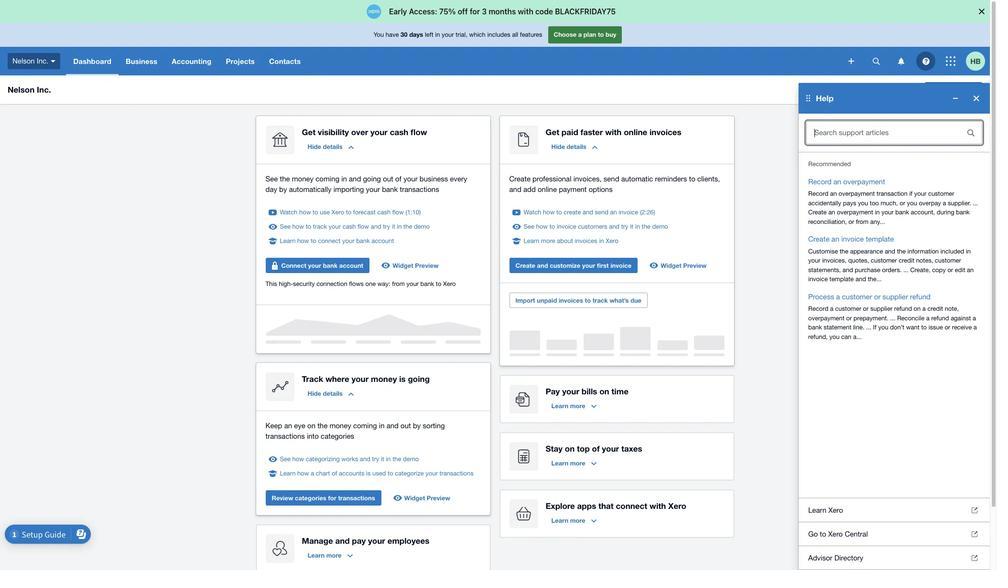 Task type: locate. For each thing, give the bounding box(es) containing it.
get left paid
[[546, 127, 559, 137]]

0 horizontal spatial invoices,
[[573, 175, 602, 183]]

see up day
[[266, 175, 278, 183]]

0 vertical spatial credit
[[899, 257, 914, 264]]

see how categorizing works and try it in the demo
[[280, 456, 419, 463]]

invoices icon image
[[509, 126, 538, 154]]

get left visibility in the top left of the page
[[302, 127, 316, 137]]

0 vertical spatial invoices,
[[573, 175, 602, 183]]

edit
[[955, 266, 965, 274]]

0 horizontal spatial svg image
[[898, 58, 904, 65]]

see down keep
[[280, 456, 291, 463]]

and inside the see the money coming in and going out of your business every day by automatically importing your bank transactions
[[349, 175, 361, 183]]

0 vertical spatial connect
[[318, 238, 341, 245]]

more left about
[[541, 238, 555, 245]]

online
[[624, 127, 647, 137], [538, 185, 557, 194]]

process
[[808, 293, 834, 301]]

details down paid
[[567, 143, 586, 151]]

how for create
[[543, 209, 555, 216]]

2 watch from the left
[[524, 209, 541, 216]]

1 vertical spatial by
[[413, 422, 421, 430]]

svg image
[[946, 56, 955, 66], [873, 58, 880, 65], [848, 58, 854, 64], [51, 60, 56, 62]]

by inside the see the money coming in and going out of your business every day by automatically importing your bank transactions
[[279, 185, 287, 194]]

coming up works
[[353, 422, 377, 430]]

clients,
[[697, 175, 720, 183]]

cash right forecast
[[377, 209, 391, 216]]

how inside learn how to connect your bank account link
[[297, 238, 309, 245]]

with
[[605, 127, 622, 137], [650, 501, 666, 511]]

hide details button down paid
[[546, 139, 603, 154]]

or inside create an invoice template customise the appearance and the information included in your invoices, quotes, customer credit notes, customer statements, and purchase orders. ... create, copy or edit an invoice template and the...
[[948, 266, 953, 274]]

create inside button
[[516, 262, 535, 270]]

1 horizontal spatial account
[[372, 238, 394, 245]]

invoice left (2:26)
[[619, 209, 638, 216]]

an up customise
[[832, 235, 839, 243]]

0 horizontal spatial out
[[383, 175, 393, 183]]

see inside see how categorizing works and try it in the demo link
[[280, 456, 291, 463]]

a
[[578, 31, 582, 38], [943, 200, 946, 207], [836, 293, 840, 301], [830, 305, 833, 313], [922, 305, 926, 313], [926, 315, 930, 322], [973, 315, 976, 322], [974, 324, 977, 331], [311, 470, 314, 478]]

details for visibility
[[323, 143, 343, 151]]

more down apps
[[570, 517, 585, 525]]

1 horizontal spatial connect
[[616, 501, 647, 511]]

time
[[612, 387, 629, 397]]

buy
[[606, 31, 616, 38]]

0 vertical spatial external link opens in new tab image
[[972, 532, 977, 537]]

2 record from the top
[[808, 190, 828, 197]]

...
[[973, 200, 978, 207], [903, 266, 909, 274], [890, 315, 895, 322], [866, 324, 871, 331]]

learn more about invoices in xero
[[524, 238, 618, 245]]

1 horizontal spatial of
[[395, 175, 402, 183]]

how for use
[[299, 209, 311, 216]]

bills icon image
[[509, 385, 538, 414]]

external link opens in new tab image
[[972, 532, 977, 537], [972, 556, 977, 561]]

out inside keep an eye on the money coming in and out by sorting transactions into categories
[[401, 422, 411, 430]]

accounts
[[339, 470, 364, 478]]

record inside process a customer or supplier refund record a customer or supplier refund on a credit note, overpayment or prepayment. ... reconcile a refund against a bank statement line. ... if you don't want to issue or receive a refund, you can a...
[[808, 305, 828, 313]]

hide down track
[[308, 390, 321, 398]]

cash right over
[[390, 127, 408, 137]]

transaction
[[877, 190, 908, 197]]

create inside create an invoice template customise the appearance and the information included in your invoices, quotes, customer credit notes, customer statements, and purchase orders. ... create, copy or edit an invoice template and the...
[[808, 235, 830, 243]]

create professional invoices, send automatic reminders to clients, and add online payment options
[[509, 175, 720, 194]]

invoices right unpaid
[[559, 297, 583, 304]]

1 vertical spatial supplier
[[870, 305, 893, 313]]

create inside create professional invoices, send automatic reminders to clients, and add online payment options
[[509, 175, 531, 183]]

more for manage and pay your employees
[[326, 552, 342, 560]]

keep an eye on the money coming in and out by sorting transactions into categories
[[266, 422, 445, 441]]

0 horizontal spatial watch
[[280, 209, 297, 216]]

track
[[313, 223, 327, 230], [593, 297, 608, 304]]

details for where
[[323, 390, 343, 398]]

1 vertical spatial going
[[408, 374, 430, 384]]

invoices, inside create an invoice template customise the appearance and the information included in your invoices, quotes, customer credit notes, customer statements, and purchase orders. ... create, copy or edit an invoice template and the...
[[822, 257, 847, 264]]

1 vertical spatial invoices,
[[822, 257, 847, 264]]

send up options
[[604, 175, 619, 183]]

you right if
[[878, 324, 888, 331]]

the down the create an invoice template link
[[840, 248, 848, 255]]

transactions right for
[[338, 495, 375, 502]]

money inside keep an eye on the money coming in and out by sorting transactions into categories
[[330, 422, 351, 430]]

customer up line.
[[835, 305, 861, 313]]

hide details for paid
[[551, 143, 586, 151]]

1 horizontal spatial coming
[[353, 422, 377, 430]]

0 horizontal spatial with
[[605, 127, 622, 137]]

1 vertical spatial account
[[339, 262, 363, 270]]

create for create an invoice template customise the appearance and the information included in your invoices, quotes, customer credit notes, customer statements, and purchase orders. ... create, copy or edit an invoice template and the...
[[808, 235, 830, 243]]

1 horizontal spatial template
[[866, 235, 894, 243]]

and inside create professional invoices, send automatic reminders to clients, and add online payment options
[[509, 185, 521, 194]]

0 vertical spatial of
[[395, 175, 402, 183]]

options
[[589, 185, 613, 194]]

online down professional
[[538, 185, 557, 194]]

see inside the see the money coming in and going out of your business every day by automatically importing your bank transactions
[[266, 175, 278, 183]]

0 horizontal spatial is
[[366, 470, 371, 478]]

explore
[[546, 501, 575, 511]]

get for get visibility over your cash flow
[[302, 127, 316, 137]]

1 vertical spatial external link opens in new tab image
[[972, 556, 977, 561]]

2 get from the left
[[546, 127, 559, 137]]

more down manage
[[326, 552, 342, 560]]

invoice
[[619, 209, 638, 216], [557, 223, 576, 230], [841, 235, 864, 243], [610, 262, 631, 270], [808, 276, 828, 283]]

2 svg image from the left
[[922, 58, 929, 65]]

0 horizontal spatial going
[[363, 175, 381, 183]]

see how to invoice customers and try it in the demo
[[524, 223, 668, 230]]

supplier up reconcile
[[883, 293, 908, 301]]

hide details button down where
[[302, 386, 359, 402]]

1 horizontal spatial svg image
[[922, 58, 929, 65]]

an inside keep an eye on the money coming in and out by sorting transactions into categories
[[284, 422, 292, 430]]

learn more button down apps
[[546, 513, 602, 529]]

to inside create professional invoices, send automatic reminders to clients, and add online payment options
[[689, 175, 695, 183]]

it
[[392, 223, 395, 230], [630, 223, 633, 230], [381, 456, 384, 463]]

2 vertical spatial invoices
[[559, 297, 583, 304]]

dialog
[[0, 0, 997, 23]]

hide details down paid
[[551, 143, 586, 151]]

0 vertical spatial nelson inc.
[[12, 57, 48, 65]]

1 vertical spatial send
[[595, 209, 608, 216]]

navigation containing dashboard
[[66, 47, 842, 76]]

coming inside keep an eye on the money coming in and out by sorting transactions into categories
[[353, 422, 377, 430]]

template
[[866, 235, 894, 243], [830, 276, 854, 283]]

external link opens in new tab image for advisor directory
[[972, 556, 977, 561]]

0 vertical spatial from
[[856, 218, 869, 225]]

1 horizontal spatial out
[[401, 422, 411, 430]]

learn down the 'stay'
[[551, 460, 568, 467]]

1 vertical spatial out
[[401, 422, 411, 430]]

customise
[[808, 248, 838, 255]]

get for get paid faster with online invoices
[[546, 127, 559, 137]]

details
[[323, 143, 343, 151], [567, 143, 586, 151], [323, 390, 343, 398]]

features
[[520, 31, 542, 38]]

hide down visibility in the top left of the page
[[308, 143, 321, 151]]

transactions
[[400, 185, 439, 194], [266, 433, 305, 441], [439, 470, 474, 478], [338, 495, 375, 502]]

(1:10)
[[406, 209, 421, 216]]

transactions inside button
[[338, 495, 375, 502]]

and inside button
[[537, 262, 548, 270]]

0 vertical spatial account
[[372, 238, 394, 245]]

the up automatically
[[280, 175, 290, 183]]

on right bills
[[599, 387, 609, 397]]

by left sorting
[[413, 422, 421, 430]]

create for create and customize your first invoice
[[516, 262, 535, 270]]

and up importing at the top left of page
[[349, 175, 361, 183]]

business
[[420, 175, 448, 183]]

hide details button for visibility
[[302, 139, 359, 154]]

0 horizontal spatial get
[[302, 127, 316, 137]]

0 horizontal spatial online
[[538, 185, 557, 194]]

1 vertical spatial online
[[538, 185, 557, 194]]

transactions inside keep an eye on the money coming in and out by sorting transactions into categories
[[266, 433, 305, 441]]

1 vertical spatial is
[[366, 470, 371, 478]]

which
[[469, 31, 486, 38]]

see inside see how to invoice customers and try it in the demo link
[[524, 223, 534, 230]]

bank right importing at the top left of page
[[382, 185, 398, 194]]

banking icon image
[[266, 126, 294, 154]]

1 horizontal spatial by
[[413, 422, 421, 430]]

create up add
[[509, 175, 531, 183]]

learn more for explore
[[551, 517, 585, 525]]

0 vertical spatial categories
[[321, 433, 354, 441]]

how for chart
[[297, 470, 309, 478]]

supplier up prepayment.
[[870, 305, 893, 313]]

invoice up about
[[557, 223, 576, 230]]

track
[[302, 374, 323, 384]]

help banner
[[0, 23, 990, 571]]

learn up review
[[280, 470, 296, 478]]

see for see how categorizing works and try it in the demo
[[280, 456, 291, 463]]

an
[[833, 178, 841, 186], [830, 190, 837, 197], [610, 209, 617, 216], [828, 209, 835, 216], [832, 235, 839, 243], [967, 266, 974, 274], [284, 422, 292, 430]]

invoices inside button
[[559, 297, 583, 304]]

create down accidentally
[[808, 209, 827, 216]]

see how categorizing works and try it in the demo link
[[280, 455, 419, 465]]

create and customize your first invoice button
[[509, 258, 638, 273]]

credit up the create,
[[899, 257, 914, 264]]

how for invoice
[[536, 223, 548, 230]]

0 vertical spatial track
[[313, 223, 327, 230]]

1 horizontal spatial from
[[856, 218, 869, 225]]

see inside see how to track your cash flow and try it in the demo link
[[280, 223, 291, 230]]

0 horizontal spatial by
[[279, 185, 287, 194]]

0 vertical spatial inc.
[[37, 57, 48, 65]]

where
[[325, 374, 349, 384]]

more for pay your bills on time
[[570, 402, 585, 410]]

how inside learn how a chart of accounts is used to categorize your transactions link
[[297, 470, 309, 478]]

invoices preview bar graph image
[[509, 327, 724, 357]]

send up see how to invoice customers and try it in the demo
[[595, 209, 608, 216]]

1 vertical spatial from
[[392, 281, 405, 288]]

or up the create an invoice template link
[[849, 218, 854, 225]]

... right orders.
[[903, 266, 909, 274]]

first
[[597, 262, 609, 270]]

recommended element
[[808, 177, 980, 342]]

1 horizontal spatial credit
[[928, 305, 943, 313]]

it up 'used'
[[381, 456, 384, 463]]

learn more button for on
[[546, 456, 602, 471]]

1 svg image from the left
[[898, 58, 904, 65]]

how inside watch how to create and send an invoice (2:26) link
[[543, 209, 555, 216]]

watch down automatically
[[280, 209, 297, 216]]

taxes
[[621, 444, 642, 454]]

widget preview for invoices
[[661, 262, 707, 270]]

categories inside button
[[295, 495, 326, 502]]

preview for get paid faster with online invoices
[[683, 262, 707, 270]]

record an overpayment link
[[808, 177, 885, 187]]

0 vertical spatial with
[[605, 127, 622, 137]]

or
[[900, 200, 905, 207], [849, 218, 854, 225], [948, 266, 953, 274], [874, 293, 881, 301], [863, 305, 869, 313], [846, 315, 852, 322], [945, 324, 950, 331]]

1 vertical spatial credit
[[928, 305, 943, 313]]

an up reconciliation,
[[828, 209, 835, 216]]

1 horizontal spatial flow
[[392, 209, 404, 216]]

2 vertical spatial record
[[808, 305, 828, 313]]

connect up the connect your bank account on the top left
[[318, 238, 341, 245]]

how inside the watch how to use xero to forecast cash flow (1:10) link
[[299, 209, 311, 216]]

1 vertical spatial categories
[[295, 495, 326, 502]]

on up into
[[307, 422, 315, 430]]

connect
[[281, 262, 306, 270]]

is inside learn how a chart of accounts is used to categorize your transactions link
[[366, 470, 371, 478]]

going
[[363, 175, 381, 183], [408, 374, 430, 384]]

bank inside process a customer or supplier refund record a customer or supplier refund on a credit note, overpayment or prepayment. ... reconcile a refund against a bank statement line. ... if you don't want to issue or receive a refund, you can a...
[[808, 324, 822, 331]]

track down use at the top left of page
[[313, 223, 327, 230]]

1 vertical spatial money
[[371, 374, 397, 384]]

1 external link opens in new tab image from the top
[[972, 532, 977, 537]]

connect for with
[[616, 501, 647, 511]]

create inside record an overpayment record an overpayment transaction if your customer accidentally pays you too much, or you overpay a supplier. ... create an overpayment in your bank account, during bank reconciliation, or from any...
[[808, 209, 827, 216]]

how for track
[[292, 223, 304, 230]]

coming up automatically
[[316, 175, 339, 183]]

a left plan
[[578, 31, 582, 38]]

watch inside watch how to create and send an invoice (2:26) link
[[524, 209, 541, 216]]

invoice inside see how to invoice customers and try it in the demo link
[[557, 223, 576, 230]]

flow
[[411, 127, 427, 137], [392, 209, 404, 216], [358, 223, 369, 230]]

business
[[126, 57, 157, 65]]

details down visibility in the top left of the page
[[323, 143, 343, 151]]

preview for get visibility over your cash flow
[[415, 262, 439, 270]]

learn
[[280, 238, 296, 245], [524, 238, 539, 245], [551, 402, 568, 410], [551, 460, 568, 467], [280, 470, 296, 478], [808, 506, 826, 515], [551, 517, 568, 525], [308, 552, 325, 560]]

business button
[[119, 47, 165, 76]]

how inside see how categorizing works and try it in the demo link
[[292, 456, 304, 463]]

transactions down 'business'
[[400, 185, 439, 194]]

bank up "connection"
[[323, 262, 338, 270]]

0 horizontal spatial it
[[381, 456, 384, 463]]

0 horizontal spatial money
[[292, 175, 314, 183]]

learn xero
[[808, 506, 843, 515]]

1 vertical spatial inc.
[[37, 85, 51, 95]]

account up flows
[[339, 262, 363, 270]]

the down (2:26)
[[642, 223, 650, 230]]

0 vertical spatial record
[[808, 178, 832, 186]]

2 vertical spatial money
[[330, 422, 351, 430]]

see
[[266, 175, 278, 183], [280, 223, 291, 230], [524, 223, 534, 230], [280, 456, 291, 463]]

send inside create professional invoices, send automatic reminders to clients, and add online payment options
[[604, 175, 619, 183]]

hide down paid
[[551, 143, 565, 151]]

out left sorting
[[401, 422, 411, 430]]

hide details button down visibility in the top left of the page
[[302, 139, 359, 154]]

2 vertical spatial flow
[[358, 223, 369, 230]]

of right chart
[[332, 470, 337, 478]]

1 vertical spatial cash
[[377, 209, 391, 216]]

1 horizontal spatial invoices,
[[822, 257, 847, 264]]

learn more about invoices in xero link
[[524, 237, 618, 246]]

1 horizontal spatial get
[[546, 127, 559, 137]]

money up automatically
[[292, 175, 314, 183]]

hide details for visibility
[[308, 143, 343, 151]]

1 horizontal spatial money
[[330, 422, 351, 430]]

your
[[442, 31, 454, 38], [370, 127, 388, 137], [404, 175, 418, 183], [366, 185, 380, 194], [914, 190, 926, 197], [881, 209, 894, 216], [329, 223, 341, 230], [342, 238, 354, 245], [808, 257, 820, 264], [308, 262, 321, 270], [582, 262, 595, 270], [406, 281, 419, 288], [352, 374, 369, 384], [562, 387, 579, 397], [602, 444, 619, 454], [426, 470, 438, 478], [368, 536, 385, 546]]

or left edit
[[948, 266, 953, 274]]

1 horizontal spatial it
[[392, 223, 395, 230]]

and down forecast
[[371, 223, 381, 230]]

2 external link opens in new tab image from the top
[[972, 556, 977, 561]]

from
[[856, 218, 869, 225], [392, 281, 405, 288]]

in
[[435, 31, 440, 38], [341, 175, 347, 183], [875, 209, 880, 216], [397, 223, 402, 230], [635, 223, 640, 230], [599, 238, 604, 245], [966, 248, 971, 255], [379, 422, 385, 430], [386, 456, 391, 463]]

3 record from the top
[[808, 305, 828, 313]]

track where your money is going
[[302, 374, 430, 384]]

watch for get visibility over your cash flow
[[280, 209, 297, 216]]

0 vertical spatial money
[[292, 175, 314, 183]]

how inside see how to track your cash flow and try it in the demo link
[[292, 223, 304, 230]]

don't
[[890, 324, 904, 331]]

invoices, up options
[[573, 175, 602, 183]]

2 horizontal spatial money
[[371, 374, 397, 384]]

see down add
[[524, 223, 534, 230]]

add-ons icon image
[[509, 500, 538, 529]]

any...
[[870, 218, 885, 225]]

against
[[951, 315, 971, 322]]

learn more button down top
[[546, 456, 602, 471]]

widget preview button for flow
[[377, 258, 444, 273]]

0 horizontal spatial template
[[830, 276, 854, 283]]

more down top
[[570, 460, 585, 467]]

inc.
[[37, 57, 48, 65], [37, 85, 51, 95]]

in inside learn more about invoices in xero link
[[599, 238, 604, 245]]

1 horizontal spatial watch
[[524, 209, 541, 216]]

0 horizontal spatial connect
[[318, 238, 341, 245]]

more for explore apps that connect with xero
[[570, 517, 585, 525]]

how inside see how to invoice customers and try it in the demo link
[[536, 223, 548, 230]]

hide for paid
[[551, 143, 565, 151]]

and left customize
[[537, 262, 548, 270]]

learn more down explore
[[551, 517, 585, 525]]

1 vertical spatial connect
[[616, 501, 647, 511]]

0 vertical spatial going
[[363, 175, 381, 183]]

0 vertical spatial nelson
[[12, 57, 35, 65]]

0 horizontal spatial of
[[332, 470, 337, 478]]

... inside record an overpayment record an overpayment transaction if your customer accidentally pays you too much, or you overpay a supplier. ... create an overpayment in your bank account, during bank reconciliation, or from any...
[[973, 200, 978, 207]]

1 vertical spatial with
[[650, 501, 666, 511]]

a right process
[[836, 293, 840, 301]]

track money icon image
[[266, 373, 294, 402]]

widget
[[393, 262, 413, 270], [661, 262, 681, 270], [404, 495, 425, 502]]

try
[[383, 223, 390, 230], [621, 223, 628, 230], [372, 456, 379, 463]]

learn more for pay
[[551, 402, 585, 410]]

this high-security connection flows one way: from your bank to xero
[[266, 281, 456, 288]]

widget for invoices
[[661, 262, 681, 270]]

see for see how to invoice customers and try it in the demo
[[524, 223, 534, 230]]

learn more button down manage
[[302, 548, 358, 564]]

of inside the see the money coming in and going out of your business every day by automatically importing your bank transactions
[[395, 175, 402, 183]]

cash
[[390, 127, 408, 137], [377, 209, 391, 216], [343, 223, 356, 230]]

xero
[[332, 209, 344, 216], [606, 238, 618, 245], [443, 281, 456, 288], [668, 501, 686, 511], [828, 506, 843, 515], [828, 530, 843, 538]]

a inside record an overpayment record an overpayment transaction if your customer accidentally pays you too much, or you overpay a supplier. ... create an overpayment in your bank account, during bank reconciliation, or from any...
[[943, 200, 946, 207]]

by right day
[[279, 185, 287, 194]]

1 vertical spatial of
[[592, 444, 600, 454]]

1 vertical spatial coming
[[353, 422, 377, 430]]

of
[[395, 175, 402, 183], [592, 444, 600, 454], [332, 470, 337, 478]]

1 vertical spatial record
[[808, 190, 828, 197]]

you can click and drag the help menu image
[[806, 95, 810, 102]]

0 horizontal spatial account
[[339, 262, 363, 270]]

nelson
[[12, 57, 35, 65], [8, 85, 35, 95]]

0 horizontal spatial try
[[372, 456, 379, 463]]

out
[[383, 175, 393, 183], [401, 422, 411, 430]]

svg image
[[898, 58, 904, 65], [922, 58, 929, 65]]

1 vertical spatial track
[[593, 297, 608, 304]]

accounting
[[172, 57, 211, 65]]

... right supplier.
[[973, 200, 978, 207]]

0 horizontal spatial credit
[[899, 257, 914, 264]]

money up see how categorizing works and try it in the demo at the bottom
[[330, 422, 351, 430]]

1 horizontal spatial online
[[624, 127, 647, 137]]

and inside keep an eye on the money coming in and out by sorting transactions into categories
[[387, 422, 399, 430]]

create for create professional invoices, send automatic reminders to clients, and add online payment options
[[509, 175, 531, 183]]

1 get from the left
[[302, 127, 316, 137]]

hide for where
[[308, 390, 321, 398]]

nelson inc.
[[12, 57, 48, 65], [8, 85, 51, 95]]

2 vertical spatial cash
[[343, 223, 356, 230]]

overpayment inside process a customer or supplier refund record a customer or supplier refund on a credit note, overpayment or prepayment. ... reconcile a refund against a bank statement line. ... if you don't want to issue or receive a refund, you can a...
[[808, 315, 845, 322]]

(2:26)
[[640, 209, 655, 216]]

learn more button
[[546, 399, 602, 414], [546, 456, 602, 471], [546, 513, 602, 529], [302, 548, 358, 564]]

overpayment up statement
[[808, 315, 845, 322]]

by
[[279, 185, 287, 194], [413, 422, 421, 430]]

2 horizontal spatial flow
[[411, 127, 427, 137]]

see up the connect
[[280, 223, 291, 230]]

choose
[[554, 31, 577, 38]]

high-
[[279, 281, 293, 288]]

your inside the connect your bank account 'button'
[[308, 262, 321, 270]]

taxes icon image
[[509, 443, 538, 471]]

learn how a chart of accounts is used to categorize your transactions link
[[280, 469, 474, 479]]

choose a plan to buy
[[554, 31, 616, 38]]

a up during
[[943, 200, 946, 207]]

invoices down customers
[[575, 238, 597, 245]]

payment
[[559, 185, 587, 194]]

1 watch from the left
[[280, 209, 297, 216]]

you
[[858, 200, 868, 207], [907, 200, 917, 207], [878, 324, 888, 331], [829, 333, 840, 341]]

navigation
[[66, 47, 842, 76]]

your inside create and customize your first invoice button
[[582, 262, 595, 270]]

or up statement
[[846, 315, 852, 322]]

1 horizontal spatial going
[[408, 374, 430, 384]]

money right where
[[371, 374, 397, 384]]

of inside learn how a chart of accounts is used to categorize your transactions link
[[332, 470, 337, 478]]

of left 'business'
[[395, 175, 402, 183]]

reminders
[[655, 175, 687, 183]]

it inside see how categorizing works and try it in the demo link
[[381, 456, 384, 463]]

1 horizontal spatial with
[[650, 501, 666, 511]]

connect for your
[[318, 238, 341, 245]]

it inside see how to invoice customers and try it in the demo link
[[630, 223, 633, 230]]

apps
[[577, 501, 596, 511]]

nelson inc. button
[[0, 47, 66, 76]]

on inside process a customer or supplier refund record a customer or supplier refund on a credit note, overpayment or prepayment. ... reconcile a refund against a bank statement line. ... if you don't want to issue or receive a refund, you can a...
[[914, 305, 921, 313]]

you down statement
[[829, 333, 840, 341]]

transactions down keep
[[266, 433, 305, 441]]

more for stay on top of your taxes
[[570, 460, 585, 467]]

0 vertical spatial out
[[383, 175, 393, 183]]

0 vertical spatial template
[[866, 235, 894, 243]]

2 horizontal spatial it
[[630, 223, 633, 230]]

a left chart
[[311, 470, 314, 478]]

1 vertical spatial template
[[830, 276, 854, 283]]



Task type: describe. For each thing, give the bounding box(es) containing it.
svg image inside nelson inc. popup button
[[51, 60, 56, 62]]

connect your bank account
[[281, 262, 363, 270]]

bank down much,
[[895, 209, 909, 216]]

1 vertical spatial nelson
[[8, 85, 35, 95]]

included
[[941, 248, 964, 255]]

1 vertical spatial flow
[[392, 209, 404, 216]]

see the money coming in and going out of your business every day by automatically importing your bank transactions
[[266, 175, 467, 194]]

over
[[351, 127, 368, 137]]

in inside see how to invoice customers and try it in the demo link
[[635, 223, 640, 230]]

what's
[[610, 297, 629, 304]]

watch how to create and send an invoice (2:26) link
[[524, 208, 655, 217]]

day
[[266, 185, 277, 194]]

and down the quotes,
[[843, 266, 853, 274]]

review categories for transactions button
[[266, 491, 381, 506]]

create and customize your first invoice
[[516, 262, 631, 270]]

bank down see how to track your cash flow and try it in the demo link
[[356, 238, 370, 245]]

your inside learn how a chart of accounts is used to categorize your transactions link
[[426, 470, 438, 478]]

forecast
[[353, 209, 376, 216]]

categorizing
[[306, 456, 340, 463]]

credit inside process a customer or supplier refund record a customer or supplier refund on a credit note, overpayment or prepayment. ... reconcile a refund against a bank statement line. ... if you don't want to issue or receive a refund, you can a...
[[928, 305, 943, 313]]

... left if
[[866, 324, 871, 331]]

invoice inside watch how to create and send an invoice (2:26) link
[[619, 209, 638, 216]]

your inside create an invoice template customise the appearance and the information included in your invoices, quotes, customer credit notes, customer statements, and purchase orders. ... create, copy or edit an invoice template and the...
[[808, 257, 820, 264]]

in inside see how categorizing works and try it in the demo link
[[386, 456, 391, 463]]

import unpaid invoices to track what's due
[[516, 297, 641, 304]]

employees icon image
[[266, 535, 294, 564]]

nelson inc. inside nelson inc. popup button
[[12, 57, 48, 65]]

0 horizontal spatial flow
[[358, 223, 369, 230]]

if
[[909, 190, 913, 197]]

an down recommended
[[833, 178, 841, 186]]

the down (1:10)
[[403, 223, 412, 230]]

automatically
[[289, 185, 332, 194]]

online inside create professional invoices, send automatic reminders to clients, and add online payment options
[[538, 185, 557, 194]]

create,
[[910, 266, 930, 274]]

go
[[808, 530, 818, 538]]

0 horizontal spatial from
[[392, 281, 405, 288]]

learn up the connect
[[280, 238, 296, 245]]

contacts button
[[262, 47, 308, 76]]

invoice down statements,
[[808, 276, 828, 283]]

1 vertical spatial refund
[[894, 305, 912, 313]]

create
[[564, 209, 581, 216]]

onboarding help options for new xero users group
[[799, 570, 990, 571]]

you have 30 days left in your trial, which includes all features
[[374, 31, 542, 38]]

you down the "if"
[[907, 200, 917, 207]]

2 vertical spatial refund
[[931, 315, 949, 322]]

help
[[816, 93, 834, 103]]

external link opens in new tab image for go to xero central
[[972, 532, 977, 537]]

in inside create an invoice template customise the appearance and the information included in your invoices, quotes, customer credit notes, customer statements, and purchase orders. ... create, copy or edit an invoice template and the...
[[966, 248, 971, 255]]

supplier.
[[948, 200, 971, 207]]

invoices, inside create professional invoices, send automatic reminders to clients, and add online payment options
[[573, 175, 602, 183]]

and right customers
[[609, 223, 620, 230]]

nelson inside popup button
[[12, 57, 35, 65]]

importing
[[334, 185, 364, 194]]

going inside the see the money coming in and going out of your business every day by automatically importing your bank transactions
[[363, 175, 381, 183]]

or right issue
[[945, 324, 950, 331]]

you left too at right top
[[858, 200, 868, 207]]

learn more for stay
[[551, 460, 585, 467]]

the inside the see the money coming in and going out of your business every day by automatically importing your bank transactions
[[280, 175, 290, 183]]

manage
[[302, 536, 333, 546]]

1 record from the top
[[808, 178, 832, 186]]

hide for visibility
[[308, 143, 321, 151]]

0 vertical spatial supplier
[[883, 293, 908, 301]]

your inside see how to track your cash flow and try it in the demo link
[[329, 223, 341, 230]]

collapse help menu image
[[946, 89, 965, 108]]

to inside process a customer or supplier refund record a customer or supplier refund on a credit note, overpayment or prepayment. ... reconcile a refund against a bank statement line. ... if you don't want to issue or receive a refund, you can a...
[[921, 324, 927, 331]]

from inside record an overpayment record an overpayment transaction if your customer accidentally pays you too much, or you overpay a supplier. ... create an overpayment in your bank account, during bank reconciliation, or from any...
[[856, 218, 869, 225]]

invoice up appearance
[[841, 235, 864, 243]]

inc. inside popup button
[[37, 57, 48, 65]]

an up see how to invoice customers and try it in the demo
[[610, 209, 617, 216]]

demo up categorize
[[403, 456, 419, 463]]

bank inside 'button'
[[323, 262, 338, 270]]

that
[[598, 501, 614, 511]]

learn more button for your
[[546, 399, 602, 414]]

overpayment up too at right top
[[843, 178, 885, 186]]

categorize
[[395, 470, 424, 478]]

and up orders.
[[885, 248, 895, 255]]

demo down (2:26)
[[652, 223, 668, 230]]

paid
[[562, 127, 578, 137]]

directory
[[834, 554, 863, 562]]

and down purchase
[[856, 276, 866, 283]]

by inside keep an eye on the money coming in and out by sorting transactions into categories
[[413, 422, 421, 430]]

a right against
[[973, 315, 976, 322]]

learn down pay
[[551, 402, 568, 410]]

a right receive
[[974, 324, 977, 331]]

reconciliation,
[[808, 218, 847, 225]]

0 horizontal spatial track
[[313, 223, 327, 230]]

hb
[[970, 57, 981, 65]]

issue
[[929, 324, 943, 331]]

and right works
[[360, 456, 370, 463]]

import unpaid invoices to track what's due button
[[509, 293, 648, 308]]

add
[[523, 185, 536, 194]]

prepayment.
[[854, 315, 888, 322]]

or right much,
[[900, 200, 905, 207]]

explore apps that connect with xero
[[546, 501, 686, 511]]

on left top
[[565, 444, 575, 454]]

used
[[372, 470, 386, 478]]

0 vertical spatial online
[[624, 127, 647, 137]]

pay
[[546, 387, 560, 397]]

review
[[272, 495, 293, 502]]

trial,
[[456, 31, 467, 38]]

customer up orders.
[[871, 257, 897, 264]]

one
[[365, 281, 376, 288]]

it inside see how to track your cash flow and try it in the demo link
[[392, 223, 395, 230]]

an up accidentally
[[830, 190, 837, 197]]

track inside button
[[593, 297, 608, 304]]

1 vertical spatial nelson inc.
[[8, 85, 51, 95]]

see for see the money coming in and going out of your business every day by automatically importing your bank transactions
[[266, 175, 278, 183]]

bank right way:
[[420, 281, 434, 288]]

... up don't
[[890, 315, 895, 322]]

widget for flow
[[393, 262, 413, 270]]

demo down (1:10)
[[414, 223, 430, 230]]

plan
[[584, 31, 596, 38]]

coming inside the see the money coming in and going out of your business every day by automatically importing your bank transactions
[[316, 175, 339, 183]]

quotes,
[[848, 257, 869, 264]]

the up orders.
[[897, 248, 906, 255]]

to inside button
[[585, 297, 591, 304]]

your inside "you have 30 days left in your trial, which includes all features"
[[442, 31, 454, 38]]

recommended
[[808, 161, 851, 168]]

learn how to connect your bank account link
[[280, 237, 394, 246]]

projects
[[226, 57, 255, 65]]

account,
[[911, 209, 935, 216]]

in inside "you have 30 days left in your trial, which includes all features"
[[435, 31, 440, 38]]

learn down manage
[[308, 552, 325, 560]]

external link opens in new tab image
[[972, 508, 977, 514]]

categories inside keep an eye on the money coming in and out by sorting transactions into categories
[[321, 433, 354, 441]]

2 horizontal spatial of
[[592, 444, 600, 454]]

if
[[873, 324, 877, 331]]

in inside see how to track your cash flow and try it in the demo link
[[397, 223, 402, 230]]

hide details button for paid
[[546, 139, 603, 154]]

hb button
[[966, 47, 990, 76]]

a up issue
[[926, 315, 930, 322]]

help group
[[799, 83, 990, 571]]

days
[[409, 31, 423, 38]]

review categories for transactions
[[272, 495, 375, 502]]

widget preview button for invoices
[[645, 258, 712, 273]]

learn left about
[[524, 238, 539, 245]]

bank down supplier.
[[956, 209, 970, 216]]

... inside create an invoice template customise the appearance and the information included in your invoices, quotes, customer credit notes, customer statements, and purchase orders. ... create, copy or edit an invoice template and the...
[[903, 266, 909, 274]]

or up prepayment.
[[863, 305, 869, 313]]

a down process
[[830, 305, 833, 313]]

customers
[[578, 223, 607, 230]]

accounting button
[[165, 47, 219, 76]]

0 vertical spatial cash
[[390, 127, 408, 137]]

overpayment down "pays"
[[837, 209, 873, 216]]

hide details for where
[[308, 390, 343, 398]]

left
[[425, 31, 433, 38]]

learn more button for and
[[302, 548, 358, 564]]

dashboard
[[73, 57, 111, 65]]

how for connect
[[297, 238, 309, 245]]

automatic
[[621, 175, 653, 183]]

and up customers
[[583, 209, 593, 216]]

refund,
[[808, 333, 828, 341]]

0 vertical spatial refund
[[910, 293, 931, 301]]

works
[[341, 456, 358, 463]]

manage and pay your employees
[[302, 536, 429, 546]]

see for see how to track your cash flow and try it in the demo
[[280, 223, 291, 230]]

bank inside the see the money coming in and going out of your business every day by automatically importing your bank transactions
[[382, 185, 398, 194]]

sorting
[[423, 422, 445, 430]]

notes,
[[916, 257, 933, 264]]

your inside learn how to connect your bank account link
[[342, 238, 354, 245]]

flows
[[349, 281, 364, 288]]

watch for get paid faster with online invoices
[[524, 209, 541, 216]]

stay
[[546, 444, 563, 454]]

import
[[516, 297, 535, 304]]

send inside watch how to create and send an invoice (2:26) link
[[595, 209, 608, 216]]

1 horizontal spatial try
[[383, 223, 390, 230]]

customer down the included
[[935, 257, 961, 264]]

how for works
[[292, 456, 304, 463]]

on inside keep an eye on the money coming in and out by sorting transactions into categories
[[307, 422, 315, 430]]

banking preview line graph image
[[266, 315, 481, 344]]

more inside learn more about invoices in xero link
[[541, 238, 555, 245]]

a up reconcile
[[922, 305, 926, 313]]

widget preview for flow
[[393, 262, 439, 270]]

learn down explore
[[551, 517, 568, 525]]

professional
[[533, 175, 571, 183]]

0 vertical spatial invoices
[[650, 127, 681, 137]]

want
[[906, 324, 920, 331]]

information
[[907, 248, 939, 255]]

credit inside create an invoice template customise the appearance and the information included in your invoices, quotes, customer credit notes, customer statements, and purchase orders. ... create, copy or edit an invoice template and the...
[[899, 257, 914, 264]]

30
[[401, 31, 408, 38]]

learn more button for apps
[[546, 513, 602, 529]]

purchase
[[855, 266, 880, 274]]

visibility
[[318, 127, 349, 137]]

central
[[845, 530, 868, 538]]

transactions inside the see the money coming in and going out of your business every day by automatically importing your bank transactions
[[400, 185, 439, 194]]

appearance
[[850, 248, 883, 255]]

account inside 'button'
[[339, 262, 363, 270]]

learn inside help group
[[808, 506, 826, 515]]

0 vertical spatial is
[[399, 374, 406, 384]]

orders.
[[882, 266, 902, 274]]

chart
[[316, 470, 330, 478]]

in inside the see the money coming in and going out of your business every day by automatically importing your bank transactions
[[341, 175, 347, 183]]

money inside the see the money coming in and going out of your business every day by automatically importing your bank transactions
[[292, 175, 314, 183]]

Search support articles field
[[807, 124, 955, 142]]

learn how a chart of accounts is used to categorize your transactions
[[280, 470, 474, 478]]

in inside record an overpayment record an overpayment transaction if your customer accidentally pays you too much, or you overpay a supplier. ... create an overpayment in your bank account, during bank reconciliation, or from any...
[[875, 209, 880, 216]]

out inside the see the money coming in and going out of your business every day by automatically importing your bank transactions
[[383, 175, 393, 183]]

or down the...
[[874, 293, 881, 301]]

1 vertical spatial invoices
[[575, 238, 597, 245]]

overpayment up "pays"
[[839, 190, 875, 197]]

invoice inside create and customize your first invoice button
[[610, 262, 631, 270]]

statements,
[[808, 266, 841, 274]]

navigation inside 'help' banner
[[66, 47, 842, 76]]

in inside keep an eye on the money coming in and out by sorting transactions into categories
[[379, 422, 385, 430]]

and left pay
[[335, 536, 350, 546]]

see how to invoice customers and try it in the demo link
[[524, 222, 668, 232]]

close help menu image
[[967, 89, 986, 108]]

pays
[[843, 200, 856, 207]]

transactions right categorize
[[439, 470, 474, 478]]

customer down the...
[[842, 293, 872, 301]]

learn more for manage
[[308, 552, 342, 560]]

the inside keep an eye on the money coming in and out by sorting transactions into categories
[[317, 422, 328, 430]]

the up categorize
[[392, 456, 401, 463]]

an right edit
[[967, 266, 974, 274]]

hide details button for where
[[302, 386, 359, 402]]

unpaid
[[537, 297, 557, 304]]

customer inside record an overpayment record an overpayment transaction if your customer accidentally pays you too much, or you overpay a supplier. ... create an overpayment in your bank account, during bank reconciliation, or from any...
[[928, 190, 954, 197]]

use
[[320, 209, 330, 216]]

2 horizontal spatial try
[[621, 223, 628, 230]]

details for paid
[[567, 143, 586, 151]]

faster
[[581, 127, 603, 137]]

get paid faster with online invoices
[[546, 127, 681, 137]]

eye
[[294, 422, 305, 430]]

0 vertical spatial flow
[[411, 127, 427, 137]]

submit search image
[[961, 123, 980, 142]]

contacts
[[269, 57, 301, 65]]



Task type: vqa. For each thing, say whether or not it's contained in the screenshot.
Record to the middle
yes



